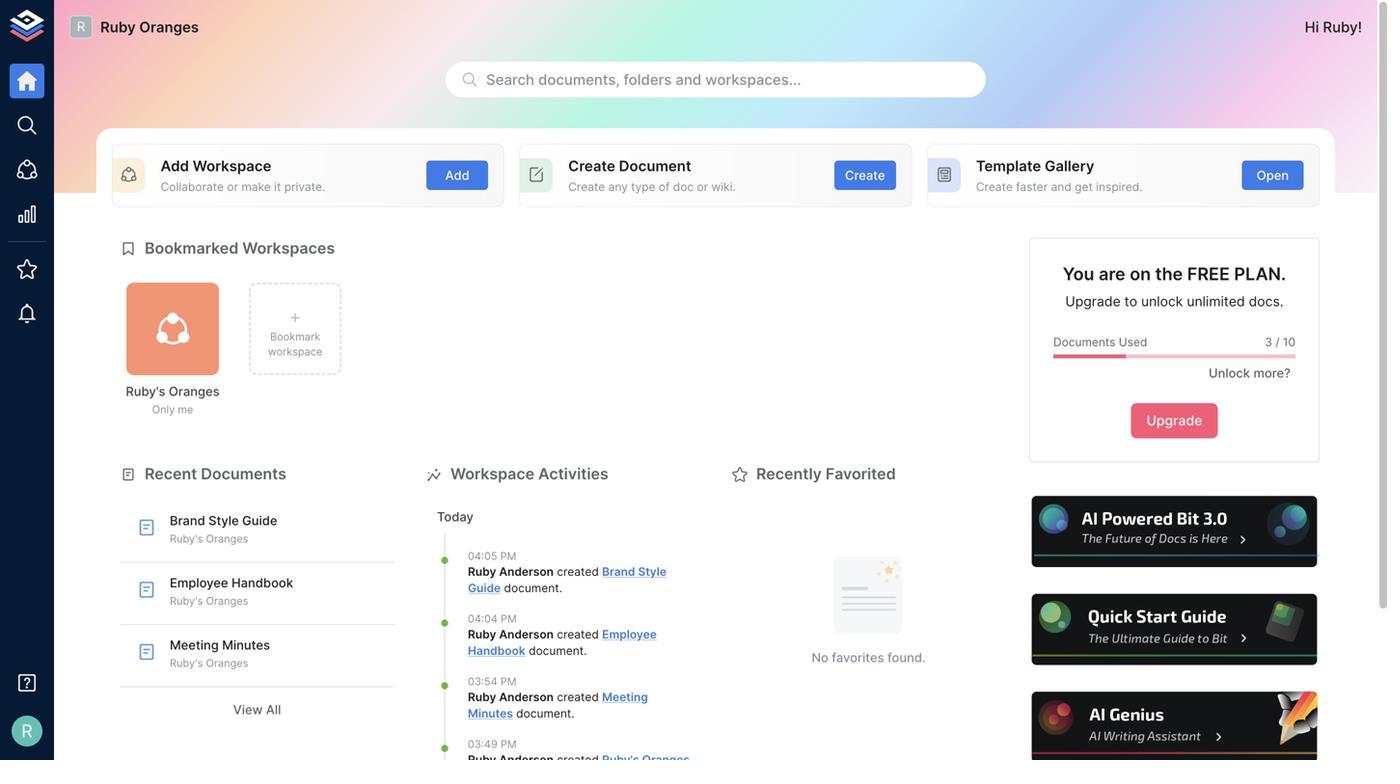 Task type: vqa. For each thing, say whether or not it's contained in the screenshot.
bottommost User
no



Task type: locate. For each thing, give the bounding box(es) containing it.
add
[[161, 157, 189, 175], [445, 168, 470, 183]]

pm right 04:04
[[501, 613, 517, 626]]

ruby's up 'view all' button
[[170, 657, 203, 670]]

handbook inside employee handbook ruby's oranges
[[232, 576, 293, 591]]

upgrade inside button
[[1147, 413, 1203, 429]]

3 pm from the top
[[501, 676, 517, 688]]

0 horizontal spatial handbook
[[232, 576, 293, 591]]

guide up 04:04
[[468, 581, 501, 595]]

0 vertical spatial help image
[[1030, 494, 1320, 571]]

/
[[1276, 336, 1280, 350]]

1 horizontal spatial meeting
[[602, 691, 648, 705]]

pm right the 04:05
[[501, 550, 517, 563]]

documents up brand style guide ruby's oranges
[[201, 465, 287, 484]]

0 vertical spatial brand
[[170, 513, 205, 528]]

0 horizontal spatial employee
[[170, 576, 228, 591]]

minutes for meeting minutes
[[468, 707, 513, 721]]

employee down brand style guide link
[[602, 628, 657, 642]]

0 horizontal spatial and
[[676, 71, 702, 88]]

guide
[[242, 513, 278, 528], [468, 581, 501, 595]]

1 horizontal spatial style
[[638, 565, 667, 579]]

workspace
[[193, 157, 272, 175], [451, 465, 535, 484]]

anderson down 03:54 pm
[[499, 691, 554, 705]]

add inside add button
[[445, 168, 470, 183]]

pm right 03:54
[[501, 676, 517, 688]]

guide inside brand style guide ruby's oranges
[[242, 513, 278, 528]]

to
[[1125, 293, 1138, 310]]

0 vertical spatial employee
[[170, 576, 228, 591]]

04:05 pm
[[468, 550, 517, 563]]

0 horizontal spatial documents
[[201, 465, 287, 484]]

3 created from the top
[[557, 691, 599, 705]]

0 horizontal spatial brand
[[170, 513, 205, 528]]

faster
[[1017, 180, 1048, 194]]

document . for employee
[[526, 644, 587, 658]]

handbook down brand style guide ruby's oranges
[[232, 576, 293, 591]]

.
[[559, 581, 563, 595], [584, 644, 587, 658], [572, 707, 575, 721]]

bookmark
[[270, 331, 320, 343]]

anderson for employee handbook
[[499, 628, 554, 642]]

ruby's inside the ruby's oranges only me
[[126, 384, 166, 399]]

ruby's
[[126, 384, 166, 399], [170, 533, 203, 545], [170, 595, 203, 608], [170, 657, 203, 670]]

style inside brand style guide
[[638, 565, 667, 579]]

2 horizontal spatial .
[[584, 644, 587, 658]]

workspace up make
[[193, 157, 272, 175]]

0 vertical spatial upgrade
[[1066, 293, 1121, 310]]

documents,
[[539, 71, 620, 88]]

1 created from the top
[[557, 565, 599, 579]]

1 horizontal spatial guide
[[468, 581, 501, 595]]

brand inside brand style guide ruby's oranges
[[170, 513, 205, 528]]

no
[[812, 650, 829, 665]]

1 vertical spatial brand
[[602, 565, 636, 579]]

anderson
[[499, 565, 554, 579], [499, 628, 554, 642], [499, 691, 554, 705]]

0 horizontal spatial meeting
[[170, 638, 219, 653]]

document up 04:04 pm
[[504, 581, 559, 595]]

documents
[[1054, 336, 1116, 350], [201, 465, 287, 484]]

ruby anderson created for style
[[468, 565, 602, 579]]

employee inside employee handbook
[[602, 628, 657, 642]]

search documents, folders and workspaces...
[[486, 71, 802, 88]]

workspace inside add workspace collaborate or make it private.
[[193, 157, 272, 175]]

it
[[274, 180, 281, 194]]

ruby's inside employee handbook ruby's oranges
[[170, 595, 203, 608]]

0 vertical spatial and
[[676, 71, 702, 88]]

0 horizontal spatial guide
[[242, 513, 278, 528]]

me
[[178, 404, 193, 416]]

add inside add workspace collaborate or make it private.
[[161, 157, 189, 175]]

guide down recent documents
[[242, 513, 278, 528]]

1 vertical spatial meeting
[[602, 691, 648, 705]]

ruby
[[100, 18, 136, 36], [1324, 18, 1359, 36], [468, 565, 496, 579], [468, 628, 496, 642], [468, 691, 496, 705]]

ruby for employee handbook
[[468, 628, 496, 642]]

found.
[[888, 650, 926, 665]]

brand for brand style guide ruby's oranges
[[170, 513, 205, 528]]

or
[[227, 180, 238, 194], [697, 180, 709, 194]]

created
[[557, 565, 599, 579], [557, 628, 599, 642], [557, 691, 599, 705]]

0 vertical spatial handbook
[[232, 576, 293, 591]]

handbook
[[232, 576, 293, 591], [468, 644, 526, 658]]

1 anderson from the top
[[499, 565, 554, 579]]

document
[[504, 581, 559, 595], [529, 644, 584, 658], [517, 707, 572, 721]]

brand up employee handbook
[[602, 565, 636, 579]]

handbook up 03:54 pm
[[468, 644, 526, 658]]

minutes
[[222, 638, 270, 653], [468, 707, 513, 721]]

r inside button
[[21, 721, 33, 742]]

1 horizontal spatial or
[[697, 180, 709, 194]]

document . up meeting minutes
[[526, 644, 587, 658]]

are
[[1099, 264, 1126, 285]]

2 vertical spatial .
[[572, 707, 575, 721]]

0 vertical spatial guide
[[242, 513, 278, 528]]

style inside brand style guide ruby's oranges
[[209, 513, 239, 528]]

1 horizontal spatial upgrade
[[1147, 413, 1203, 429]]

upgrade button
[[1132, 404, 1218, 439]]

03:54 pm
[[468, 676, 517, 688]]

1 horizontal spatial handbook
[[468, 644, 526, 658]]

1 vertical spatial style
[[638, 565, 667, 579]]

pm for brand style guide
[[501, 550, 517, 563]]

3 ruby anderson created from the top
[[468, 691, 602, 705]]

brand style guide
[[468, 565, 667, 595]]

brand
[[170, 513, 205, 528], [602, 565, 636, 579]]

0 vertical spatial documents
[[1054, 336, 1116, 350]]

employee down brand style guide ruby's oranges
[[170, 576, 228, 591]]

bookmark workspace
[[268, 331, 323, 358]]

2 vertical spatial ruby anderson created
[[468, 691, 602, 705]]

0 horizontal spatial style
[[209, 513, 239, 528]]

document .
[[501, 581, 563, 595], [526, 644, 587, 658], [513, 707, 575, 721]]

0 vertical spatial anderson
[[499, 565, 554, 579]]

upgrade down you
[[1066, 293, 1121, 310]]

documents left used
[[1054, 336, 1116, 350]]

1 horizontal spatial brand
[[602, 565, 636, 579]]

1 vertical spatial document
[[529, 644, 584, 658]]

1 vertical spatial r
[[21, 721, 33, 742]]

document up meeting minutes
[[529, 644, 584, 658]]

0 vertical spatial meeting
[[170, 638, 219, 653]]

0 horizontal spatial upgrade
[[1066, 293, 1121, 310]]

get
[[1075, 180, 1093, 194]]

workspace up today
[[451, 465, 535, 484]]

meeting minutes link
[[468, 691, 648, 721]]

. down employee handbook
[[572, 707, 575, 721]]

upgrade down unlock more? button
[[1147, 413, 1203, 429]]

oranges
[[139, 18, 199, 36], [169, 384, 220, 399], [206, 533, 248, 545], [206, 595, 248, 608], [206, 657, 248, 670]]

2 created from the top
[[557, 628, 599, 642]]

ruby anderson created
[[468, 565, 602, 579], [468, 628, 602, 642], [468, 691, 602, 705]]

oranges inside brand style guide ruby's oranges
[[206, 533, 248, 545]]

or right doc
[[697, 180, 709, 194]]

1 vertical spatial and
[[1052, 180, 1072, 194]]

bookmarked
[[145, 239, 239, 258]]

search documents, folders and workspaces... button
[[446, 62, 986, 97]]

created down employee handbook 'link'
[[557, 691, 599, 705]]

workspace activities
[[451, 465, 609, 484]]

0 horizontal spatial workspace
[[193, 157, 272, 175]]

2 help image from the top
[[1030, 592, 1320, 668]]

ruby anderson created for handbook
[[468, 628, 602, 642]]

1 vertical spatial help image
[[1030, 592, 1320, 668]]

recent
[[145, 465, 197, 484]]

ruby's down recent
[[170, 533, 203, 545]]

pm right 03:49
[[501, 739, 517, 751]]

1 vertical spatial handbook
[[468, 644, 526, 658]]

or inside create document create any type of doc or wiki.
[[697, 180, 709, 194]]

brand down recent
[[170, 513, 205, 528]]

04:04
[[468, 613, 498, 626]]

guide for brand style guide ruby's oranges
[[242, 513, 278, 528]]

1 ruby anderson created from the top
[[468, 565, 602, 579]]

document . for brand
[[501, 581, 563, 595]]

2 vertical spatial document
[[517, 707, 572, 721]]

minutes up 03:49 pm
[[468, 707, 513, 721]]

1 horizontal spatial minutes
[[468, 707, 513, 721]]

0 horizontal spatial minutes
[[222, 638, 270, 653]]

create inside 'template gallery create faster and get inspired.'
[[977, 180, 1013, 194]]

style
[[209, 513, 239, 528], [638, 565, 667, 579]]

template gallery create faster and get inspired.
[[977, 157, 1143, 194]]

minutes inside the meeting minutes ruby's oranges
[[222, 638, 270, 653]]

1 horizontal spatial .
[[572, 707, 575, 721]]

2 vertical spatial created
[[557, 691, 599, 705]]

more?
[[1254, 366, 1291, 381]]

pm
[[501, 550, 517, 563], [501, 613, 517, 626], [501, 676, 517, 688], [501, 739, 517, 751]]

0 vertical spatial minutes
[[222, 638, 270, 653]]

template
[[977, 157, 1042, 175]]

1 vertical spatial anderson
[[499, 628, 554, 642]]

. up meeting minutes
[[584, 644, 587, 658]]

document up 03:49 pm
[[517, 707, 572, 721]]

today
[[437, 510, 474, 525]]

anderson down 04:05 pm
[[499, 565, 554, 579]]

guide inside brand style guide
[[468, 581, 501, 595]]

2 vertical spatial anderson
[[499, 691, 554, 705]]

1 vertical spatial upgrade
[[1147, 413, 1203, 429]]

2 ruby anderson created from the top
[[468, 628, 602, 642]]

minutes down employee handbook ruby's oranges
[[222, 638, 270, 653]]

1 pm from the top
[[501, 550, 517, 563]]

upgrade
[[1066, 293, 1121, 310], [1147, 413, 1203, 429]]

1 vertical spatial guide
[[468, 581, 501, 595]]

and right folders
[[676, 71, 702, 88]]

ruby anderson created down 03:54 pm
[[468, 691, 602, 705]]

unlock more?
[[1209, 366, 1291, 381]]

ruby's up the meeting minutes ruby's oranges
[[170, 595, 203, 608]]

1 horizontal spatial workspace
[[451, 465, 535, 484]]

meeting inside the meeting minutes ruby's oranges
[[170, 638, 219, 653]]

1 vertical spatial created
[[557, 628, 599, 642]]

1 horizontal spatial and
[[1052, 180, 1072, 194]]

2 vertical spatial help image
[[1030, 689, 1320, 761]]

1 vertical spatial .
[[584, 644, 587, 658]]

1 or from the left
[[227, 180, 238, 194]]

0 horizontal spatial r
[[21, 721, 33, 742]]

meeting
[[170, 638, 219, 653], [602, 691, 648, 705]]

ruby anderson created down 04:04 pm
[[468, 628, 602, 642]]

open button
[[1243, 161, 1304, 190]]

handbook inside employee handbook
[[468, 644, 526, 658]]

document . up 04:04 pm
[[501, 581, 563, 595]]

1 vertical spatial document .
[[526, 644, 587, 658]]

2 pm from the top
[[501, 613, 517, 626]]

0 vertical spatial workspace
[[193, 157, 272, 175]]

1 vertical spatial employee
[[602, 628, 657, 642]]

employee for employee handbook ruby's oranges
[[170, 576, 228, 591]]

meeting down employee handbook
[[602, 691, 648, 705]]

0 vertical spatial document .
[[501, 581, 563, 595]]

0 horizontal spatial .
[[559, 581, 563, 595]]

. up employee handbook
[[559, 581, 563, 595]]

gallery
[[1045, 157, 1095, 175]]

and
[[676, 71, 702, 88], [1052, 180, 1072, 194]]

brand for brand style guide
[[602, 565, 636, 579]]

docs.
[[1250, 293, 1284, 310]]

free
[[1188, 264, 1231, 285]]

view all button
[[120, 695, 395, 725]]

1 vertical spatial ruby anderson created
[[468, 628, 602, 642]]

2 anderson from the top
[[499, 628, 554, 642]]

created up employee handbook
[[557, 565, 599, 579]]

0 vertical spatial document
[[504, 581, 559, 595]]

2 vertical spatial document .
[[513, 707, 575, 721]]

progress bar
[[884, 355, 1296, 359]]

1 horizontal spatial employee
[[602, 628, 657, 642]]

created down brand style guide
[[557, 628, 599, 642]]

help image
[[1030, 494, 1320, 571], [1030, 592, 1320, 668], [1030, 689, 1320, 761]]

1 horizontal spatial r
[[77, 18, 85, 35]]

ruby anderson created down 04:05 pm
[[468, 565, 602, 579]]

employee for employee handbook
[[602, 628, 657, 642]]

1 vertical spatial minutes
[[468, 707, 513, 721]]

minutes inside meeting minutes
[[468, 707, 513, 721]]

meeting inside meeting minutes
[[602, 691, 648, 705]]

meeting minutes ruby's oranges
[[170, 638, 270, 670]]

0 horizontal spatial add
[[161, 157, 189, 175]]

r
[[77, 18, 85, 35], [21, 721, 33, 742]]

1 vertical spatial documents
[[201, 465, 287, 484]]

3 anderson from the top
[[499, 691, 554, 705]]

2 or from the left
[[697, 180, 709, 194]]

style for brand style guide
[[638, 565, 667, 579]]

1 horizontal spatial add
[[445, 168, 470, 183]]

document for meeting
[[517, 707, 572, 721]]

0 horizontal spatial or
[[227, 180, 238, 194]]

or left make
[[227, 180, 238, 194]]

employee inside employee handbook ruby's oranges
[[170, 576, 228, 591]]

anderson down 04:04 pm
[[499, 628, 554, 642]]

create inside button
[[845, 168, 886, 183]]

0 vertical spatial style
[[209, 513, 239, 528]]

recent documents
[[145, 465, 287, 484]]

0 vertical spatial ruby anderson created
[[468, 565, 602, 579]]

0 vertical spatial created
[[557, 565, 599, 579]]

and down gallery
[[1052, 180, 1072, 194]]

guide for brand style guide
[[468, 581, 501, 595]]

document . up 03:49 pm
[[513, 707, 575, 721]]

meeting down employee handbook ruby's oranges
[[170, 638, 219, 653]]

0 vertical spatial .
[[559, 581, 563, 595]]

brand inside brand style guide
[[602, 565, 636, 579]]

1 horizontal spatial documents
[[1054, 336, 1116, 350]]

ruby's up only on the bottom
[[126, 384, 166, 399]]

created for meeting
[[557, 691, 599, 705]]

and inside button
[[676, 71, 702, 88]]



Task type: describe. For each thing, give the bounding box(es) containing it.
on
[[1130, 264, 1152, 285]]

ruby's inside brand style guide ruby's oranges
[[170, 533, 203, 545]]

wiki.
[[712, 180, 736, 194]]

. for meeting
[[572, 707, 575, 721]]

doc
[[673, 180, 694, 194]]

folders
[[624, 71, 672, 88]]

oranges inside the meeting minutes ruby's oranges
[[206, 657, 248, 670]]

03:49 pm
[[468, 739, 517, 751]]

upgrade inside the you are on the free plan. upgrade to unlock unlimited docs.
[[1066, 293, 1121, 310]]

all
[[266, 702, 281, 717]]

3 / 10
[[1266, 336, 1296, 350]]

private.
[[284, 180, 325, 194]]

1 help image from the top
[[1030, 494, 1320, 571]]

and inside 'template gallery create faster and get inspired.'
[[1052, 180, 1072, 194]]

oranges inside the ruby's oranges only me
[[169, 384, 220, 399]]

unlimited
[[1187, 293, 1246, 310]]

recently
[[757, 465, 822, 484]]

you
[[1063, 264, 1095, 285]]

meeting for meeting minutes ruby's oranges
[[170, 638, 219, 653]]

anderson for brand style guide
[[499, 565, 554, 579]]

plan.
[[1235, 264, 1287, 285]]

handbook for employee handbook ruby's oranges
[[232, 576, 293, 591]]

ruby's inside the meeting minutes ruby's oranges
[[170, 657, 203, 670]]

favorites
[[832, 650, 885, 665]]

type
[[631, 180, 656, 194]]

3
[[1266, 336, 1273, 350]]

the
[[1156, 264, 1184, 285]]

employee handbook ruby's oranges
[[170, 576, 293, 608]]

ruby's oranges only me
[[126, 384, 220, 416]]

3 help image from the top
[[1030, 689, 1320, 761]]

documents used
[[1054, 336, 1148, 350]]

you are on the free plan. upgrade to unlock unlimited docs.
[[1063, 264, 1287, 310]]

10
[[1284, 336, 1296, 350]]

created for brand
[[557, 565, 599, 579]]

meeting minutes
[[468, 691, 648, 721]]

ruby oranges
[[100, 18, 199, 36]]

activities
[[539, 465, 609, 484]]

pm for meeting minutes
[[501, 676, 517, 688]]

employee handbook link
[[468, 628, 657, 658]]

open
[[1257, 168, 1290, 183]]

create document create any type of doc or wiki.
[[569, 157, 736, 194]]

03:49
[[468, 739, 498, 751]]

minutes for meeting minutes ruby's oranges
[[222, 638, 270, 653]]

pm for employee handbook
[[501, 613, 517, 626]]

add workspace collaborate or make it private.
[[161, 157, 325, 194]]

bookmark workspace button
[[249, 283, 342, 375]]

4 pm from the top
[[501, 739, 517, 751]]

add for add workspace collaborate or make it private.
[[161, 157, 189, 175]]

workspace
[[268, 346, 323, 358]]

collaborate
[[161, 180, 224, 194]]

brand style guide link
[[468, 565, 667, 595]]

recently favorited
[[757, 465, 896, 484]]

hi
[[1305, 18, 1320, 36]]

ruby anderson created for minutes
[[468, 691, 602, 705]]

1 vertical spatial workspace
[[451, 465, 535, 484]]

document for brand
[[504, 581, 559, 595]]

document
[[619, 157, 692, 175]]

employee handbook
[[468, 628, 657, 658]]

anderson for meeting minutes
[[499, 691, 554, 705]]

any
[[609, 180, 628, 194]]

. for employee
[[584, 644, 587, 658]]

handbook for employee handbook
[[468, 644, 526, 658]]

used
[[1119, 336, 1148, 350]]

03:54
[[468, 676, 498, 688]]

make
[[242, 180, 271, 194]]

workspaces
[[243, 239, 335, 258]]

oranges inside employee handbook ruby's oranges
[[206, 595, 248, 608]]

inspired.
[[1097, 180, 1143, 194]]

04:04 pm
[[468, 613, 517, 626]]

!
[[1359, 18, 1363, 36]]

ruby for meeting minutes
[[468, 691, 496, 705]]

bookmarked workspaces
[[145, 239, 335, 258]]

add button
[[427, 161, 489, 190]]

style for brand style guide ruby's oranges
[[209, 513, 239, 528]]

or inside add workspace collaborate or make it private.
[[227, 180, 238, 194]]

of
[[659, 180, 670, 194]]

created for employee
[[557, 628, 599, 642]]

view all
[[233, 702, 281, 717]]

meeting for meeting minutes
[[602, 691, 648, 705]]

04:05
[[468, 550, 498, 563]]

add for add
[[445, 168, 470, 183]]

no favorites found.
[[812, 650, 926, 665]]

favorited
[[826, 465, 896, 484]]

brand style guide ruby's oranges
[[170, 513, 278, 545]]

ruby for brand style guide
[[468, 565, 496, 579]]

search
[[486, 71, 535, 88]]

only
[[152, 404, 175, 416]]

create button
[[835, 161, 896, 190]]

unlock
[[1142, 293, 1184, 310]]

. for brand
[[559, 581, 563, 595]]

unlock
[[1209, 366, 1251, 381]]

workspaces...
[[706, 71, 802, 88]]

view
[[233, 702, 263, 717]]

document for employee
[[529, 644, 584, 658]]

0 vertical spatial r
[[77, 18, 85, 35]]

document . for meeting
[[513, 707, 575, 721]]

r button
[[6, 710, 48, 753]]

hi ruby !
[[1305, 18, 1363, 36]]

unlock more? button
[[1199, 359, 1296, 388]]



